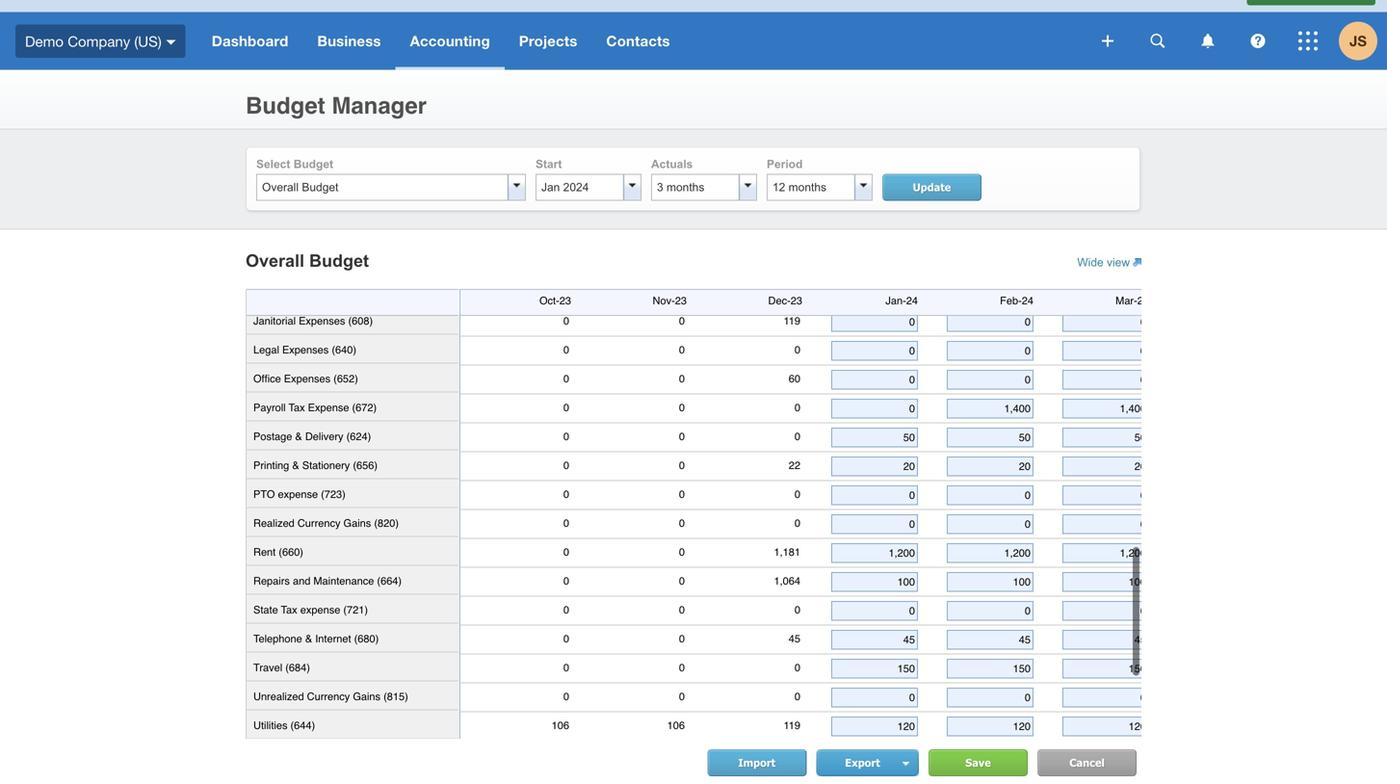 Task type: locate. For each thing, give the bounding box(es) containing it.
tax right the payroll at the bottom left
[[289, 401, 305, 414]]

0 vertical spatial &
[[295, 430, 302, 442]]

0 vertical spatial currency
[[297, 517, 340, 529]]

budget up the select budget
[[246, 92, 325, 119]]

currency
[[297, 517, 340, 529], [307, 690, 350, 702]]

demo
[[25, 33, 64, 49]]

svg image
[[1298, 31, 1318, 51], [1151, 34, 1165, 48], [1202, 34, 1214, 48], [1251, 34, 1265, 48], [166, 40, 176, 45]]

0 horizontal spatial 24
[[906, 295, 918, 307]]

1 vertical spatial tax
[[281, 604, 297, 616]]

currency down (723)
[[297, 517, 340, 529]]

1 vertical spatial budget
[[293, 157, 333, 170]]

manager
[[332, 92, 427, 119]]

2 119 from the top
[[784, 719, 800, 731]]

actuals
[[651, 157, 693, 170]]

0 vertical spatial budget
[[246, 92, 325, 119]]

1 horizontal spatial 23
[[675, 295, 687, 307]]

gains for (820)
[[343, 517, 371, 529]]

expense
[[278, 488, 318, 500], [300, 604, 340, 616]]

unrealized
[[253, 690, 304, 702]]

1 horizontal spatial 24
[[1022, 295, 1034, 307]]

js
[[1349, 32, 1367, 50]]

& for printing
[[292, 459, 299, 471]]

feb-24
[[1000, 295, 1034, 307]]

24 for feb-
[[1022, 295, 1034, 307]]

2 horizontal spatial 24
[[1137, 295, 1149, 307]]

None text field
[[257, 175, 508, 200], [537, 175, 623, 200], [652, 175, 739, 200], [768, 175, 854, 200], [257, 175, 508, 200], [537, 175, 623, 200], [652, 175, 739, 200], [768, 175, 854, 200]]

& for postage
[[295, 430, 302, 442]]

rent (660)
[[253, 546, 303, 558]]

expense right pto
[[278, 488, 318, 500]]

pto
[[253, 488, 275, 500]]

0 horizontal spatial 23
[[559, 295, 571, 307]]

telephone
[[253, 633, 302, 645]]

cancel link
[[1037, 749, 1137, 776]]

(684)
[[285, 662, 310, 674]]

realized
[[253, 517, 295, 529]]

expenses up legal expenses (640)
[[299, 315, 345, 327]]

tax for state
[[281, 604, 297, 616]]

(815)
[[383, 690, 408, 702]]

postage
[[253, 430, 292, 442]]

expenses
[[299, 315, 345, 327], [282, 344, 329, 356], [284, 373, 330, 385]]

119 up import link at the right bottom of the page
[[784, 719, 800, 731]]

export
[[845, 756, 883, 769]]

2 vertical spatial expenses
[[284, 373, 330, 385]]

currency for realized
[[297, 517, 340, 529]]

expense up telephone & internet (680)
[[300, 604, 340, 616]]

import
[[738, 756, 776, 769]]

projects button
[[504, 12, 592, 70]]

budget up (608)
[[309, 251, 369, 271]]

dec-23
[[768, 295, 802, 307]]

23
[[559, 295, 571, 307], [675, 295, 687, 307], [791, 295, 802, 307]]

svg image
[[1102, 35, 1113, 47]]

1 23 from the left
[[559, 295, 571, 307]]

1 vertical spatial expenses
[[282, 344, 329, 356]]

0 vertical spatial gains
[[343, 517, 371, 529]]

3 23 from the left
[[791, 295, 802, 307]]

1,181
[[774, 546, 800, 558]]

&
[[295, 430, 302, 442], [292, 459, 299, 471], [305, 633, 312, 645]]

travel (684)
[[253, 662, 310, 674]]

1 vertical spatial gains
[[353, 690, 381, 702]]

repairs and maintenance (664)
[[253, 575, 402, 587]]

1 vertical spatial currency
[[307, 690, 350, 702]]

3 24 from the left
[[1137, 295, 1149, 307]]

22
[[789, 459, 800, 471]]

1 horizontal spatial 106
[[667, 719, 685, 731]]

0
[[563, 315, 569, 327], [679, 315, 685, 327], [563, 344, 569, 356], [679, 344, 685, 356], [795, 344, 800, 356], [563, 373, 569, 385], [679, 373, 685, 385], [563, 401, 569, 414], [679, 401, 685, 414], [795, 401, 800, 414], [563, 430, 569, 442], [679, 430, 685, 442], [795, 430, 800, 442], [563, 459, 569, 471], [679, 459, 685, 471], [563, 488, 569, 500], [679, 488, 685, 500], [795, 488, 800, 500], [563, 517, 569, 529], [679, 517, 685, 529], [795, 517, 800, 529], [563, 546, 569, 558], [679, 546, 685, 558], [563, 575, 569, 587], [679, 575, 685, 587], [563, 604, 569, 616], [679, 604, 685, 616], [795, 604, 800, 616], [563, 633, 569, 645], [679, 633, 685, 645], [563, 662, 569, 674], [679, 662, 685, 674], [795, 662, 800, 674], [563, 690, 569, 702], [679, 690, 685, 702], [795, 690, 800, 702]]

office expenses (652)
[[253, 373, 358, 385]]

& left delivery
[[295, 430, 302, 442]]

expenses for legal
[[282, 344, 329, 356]]

0 vertical spatial expenses
[[299, 315, 345, 327]]

business button
[[303, 12, 395, 70]]

(721)
[[343, 604, 368, 616]]

nov-23
[[653, 295, 687, 307]]

tax
[[289, 401, 305, 414], [281, 604, 297, 616]]

0 horizontal spatial 106
[[552, 719, 569, 731]]

state tax expense (721)
[[253, 604, 368, 616]]

0 vertical spatial expense
[[278, 488, 318, 500]]

utilities
[[253, 719, 287, 731]]

1 119 from the top
[[784, 315, 800, 327]]

dec-
[[768, 295, 791, 307]]

& left internet
[[305, 633, 312, 645]]

currency up (644)
[[307, 690, 350, 702]]

company
[[68, 33, 130, 49]]

(624)
[[346, 430, 371, 442]]

2 24 from the left
[[1022, 295, 1034, 307]]

expenses down legal expenses (640)
[[284, 373, 330, 385]]

budget for select
[[293, 157, 333, 170]]

119 for 106
[[784, 719, 800, 731]]

tax for payroll
[[289, 401, 305, 414]]

None field
[[834, 316, 915, 328], [950, 316, 1031, 328], [1065, 316, 1146, 328], [834, 345, 915, 357], [950, 345, 1031, 357], [1065, 345, 1146, 357], [834, 374, 915, 386], [950, 374, 1031, 386], [1065, 374, 1146, 386], [834, 402, 915, 414], [950, 402, 1031, 414], [1065, 402, 1146, 414], [834, 431, 915, 443], [950, 431, 1031, 443], [1065, 431, 1146, 443], [834, 460, 915, 472], [950, 460, 1031, 472], [1065, 460, 1146, 472], [834, 489, 915, 501], [950, 489, 1031, 501], [1065, 489, 1146, 501], [834, 518, 915, 530], [950, 518, 1031, 530], [1065, 518, 1146, 530], [834, 547, 915, 559], [950, 547, 1031, 559], [1065, 547, 1146, 559], [834, 576, 915, 588], [950, 576, 1031, 588], [1065, 576, 1146, 588], [834, 605, 915, 617], [950, 605, 1031, 617], [1065, 605, 1146, 617], [834, 634, 915, 646], [950, 634, 1031, 646], [1065, 634, 1146, 646], [834, 662, 915, 675], [950, 662, 1031, 675], [1065, 662, 1146, 675], [834, 691, 915, 703], [950, 691, 1031, 703], [1065, 691, 1146, 703], [834, 720, 915, 732], [950, 720, 1031, 732], [1065, 720, 1146, 732], [834, 316, 915, 328], [950, 316, 1031, 328], [1065, 316, 1146, 328], [834, 345, 915, 357], [950, 345, 1031, 357], [1065, 345, 1146, 357], [834, 374, 915, 386], [950, 374, 1031, 386], [1065, 374, 1146, 386], [834, 402, 915, 414], [950, 402, 1031, 414], [1065, 402, 1146, 414], [834, 431, 915, 443], [950, 431, 1031, 443], [1065, 431, 1146, 443], [834, 460, 915, 472], [950, 460, 1031, 472], [1065, 460, 1146, 472], [834, 489, 915, 501], [950, 489, 1031, 501], [1065, 489, 1146, 501], [834, 518, 915, 530], [950, 518, 1031, 530], [1065, 518, 1146, 530], [834, 547, 915, 559], [950, 547, 1031, 559], [1065, 547, 1146, 559], [834, 576, 915, 588], [950, 576, 1031, 588], [1065, 576, 1146, 588], [834, 605, 915, 617], [950, 605, 1031, 617], [1065, 605, 1146, 617], [834, 634, 915, 646], [950, 634, 1031, 646], [1065, 634, 1146, 646], [834, 662, 915, 675], [950, 662, 1031, 675], [1065, 662, 1146, 675], [834, 691, 915, 703], [950, 691, 1031, 703], [1065, 691, 1146, 703], [834, 720, 915, 732], [950, 720, 1031, 732], [1065, 720, 1146, 732]]

accounting
[[410, 32, 490, 50]]

45
[[789, 633, 800, 645]]

1,064
[[774, 575, 800, 587]]

2 23 from the left
[[675, 295, 687, 307]]

gains left (820)
[[343, 517, 371, 529]]

119
[[784, 315, 800, 327], [784, 719, 800, 731]]

(664)
[[377, 575, 402, 587]]

106
[[552, 719, 569, 731], [667, 719, 685, 731]]

2 vertical spatial budget
[[309, 251, 369, 271]]

(656)
[[353, 459, 378, 471]]

tax right state
[[281, 604, 297, 616]]

24
[[906, 295, 918, 307], [1022, 295, 1034, 307], [1137, 295, 1149, 307]]

1 vertical spatial 119
[[784, 719, 800, 731]]

119 down "dec-23"
[[784, 315, 800, 327]]

(672)
[[352, 401, 377, 414]]

overall budget
[[246, 251, 369, 271]]

maintenance
[[313, 575, 374, 587]]

gains left the (815)
[[353, 690, 381, 702]]

(640)
[[332, 344, 356, 356]]

1 24 from the left
[[906, 295, 918, 307]]

budget right select
[[293, 157, 333, 170]]

gains
[[343, 517, 371, 529], [353, 690, 381, 702]]

& right printing
[[292, 459, 299, 471]]

(660)
[[279, 546, 303, 558]]

1 vertical spatial expense
[[300, 604, 340, 616]]

jan-
[[886, 295, 906, 307]]

23 for nov-
[[675, 295, 687, 307]]

budget
[[246, 92, 325, 119], [293, 157, 333, 170], [309, 251, 369, 271]]

(723)
[[321, 488, 346, 500]]

banner
[[0, 0, 1387, 70]]

2 vertical spatial &
[[305, 633, 312, 645]]

2 106 from the left
[[667, 719, 685, 731]]

expenses up office expenses (652)
[[282, 344, 329, 356]]

2 horizontal spatial 23
[[791, 295, 802, 307]]

1 vertical spatial &
[[292, 459, 299, 471]]

cancel
[[1069, 756, 1105, 769]]

0 vertical spatial tax
[[289, 401, 305, 414]]

0 vertical spatial 119
[[784, 315, 800, 327]]

utilities (644)
[[253, 719, 315, 731]]



Task type: describe. For each thing, give the bounding box(es) containing it.
rent
[[253, 546, 276, 558]]

stationery
[[302, 459, 350, 471]]

svg image inside demo company (us) popup button
[[166, 40, 176, 45]]

expenses for janitorial
[[299, 315, 345, 327]]

(644)
[[290, 719, 315, 731]]

1 106 from the left
[[552, 719, 569, 731]]

office
[[253, 373, 281, 385]]

save
[[965, 756, 991, 769]]

pto expense (723)
[[253, 488, 346, 500]]

postage & delivery (624)
[[253, 430, 371, 442]]

oct-
[[539, 295, 559, 307]]

expenses for office
[[284, 373, 330, 385]]

realized currency gains (820)
[[253, 517, 399, 529]]

(us)
[[134, 33, 162, 49]]

accounting button
[[395, 12, 504, 70]]

and
[[293, 575, 310, 587]]

printing
[[253, 459, 289, 471]]

travel
[[253, 662, 282, 674]]

save link
[[929, 749, 1028, 776]]

& for telephone
[[305, 633, 312, 645]]

projects
[[519, 32, 577, 50]]

business
[[317, 32, 381, 50]]

internet
[[315, 633, 351, 645]]

contacts button
[[592, 12, 684, 70]]

select
[[256, 157, 290, 170]]

unrealized currency gains (815)
[[253, 690, 408, 702]]

period
[[767, 157, 803, 170]]

oct-23
[[539, 295, 571, 307]]

import link
[[707, 749, 807, 776]]

budget manager
[[246, 92, 427, 119]]

select budget
[[256, 157, 333, 170]]

expense
[[308, 401, 349, 414]]

dashboard link
[[197, 12, 303, 70]]

jan-24
[[886, 295, 918, 307]]

start
[[536, 157, 562, 170]]

repairs
[[253, 575, 290, 587]]

printing & stationery (656)
[[253, 459, 378, 471]]

23 for dec-
[[791, 295, 802, 307]]

js button
[[1339, 12, 1387, 70]]

(652)
[[333, 373, 358, 385]]

(820)
[[374, 517, 399, 529]]

24 for mar-
[[1137, 295, 1149, 307]]

legal expenses (640)
[[253, 344, 356, 356]]

nov-
[[653, 295, 675, 307]]

60
[[789, 373, 800, 385]]

delivery
[[305, 430, 343, 442]]

state
[[253, 604, 278, 616]]

demo company (us) button
[[0, 12, 197, 70]]

janitorial
[[253, 315, 296, 327]]

mar-24
[[1116, 295, 1149, 307]]

telephone & internet (680)
[[253, 633, 379, 645]]

gains for (815)
[[353, 690, 381, 702]]

23 for oct-
[[559, 295, 571, 307]]

janitorial expenses (608)
[[253, 315, 373, 327]]

payroll tax expense (672)
[[253, 401, 377, 414]]

currency for unrealized
[[307, 690, 350, 702]]

banner containing dashboard
[[0, 0, 1387, 70]]

legal
[[253, 344, 279, 356]]

contacts
[[606, 32, 670, 50]]

demo company (us)
[[25, 33, 162, 49]]

(680)
[[354, 633, 379, 645]]

feb-
[[1000, 295, 1022, 307]]

dashboard
[[212, 32, 288, 50]]

overall
[[246, 251, 304, 271]]

(608)
[[348, 315, 373, 327]]

payroll
[[253, 401, 286, 414]]

update
[[913, 181, 951, 194]]

119 for 0
[[784, 315, 800, 327]]

mar-
[[1116, 295, 1137, 307]]

budget for overall
[[309, 251, 369, 271]]

24 for jan-
[[906, 295, 918, 307]]

update link
[[882, 174, 982, 201]]



Task type: vqa. For each thing, say whether or not it's contained in the screenshot.


